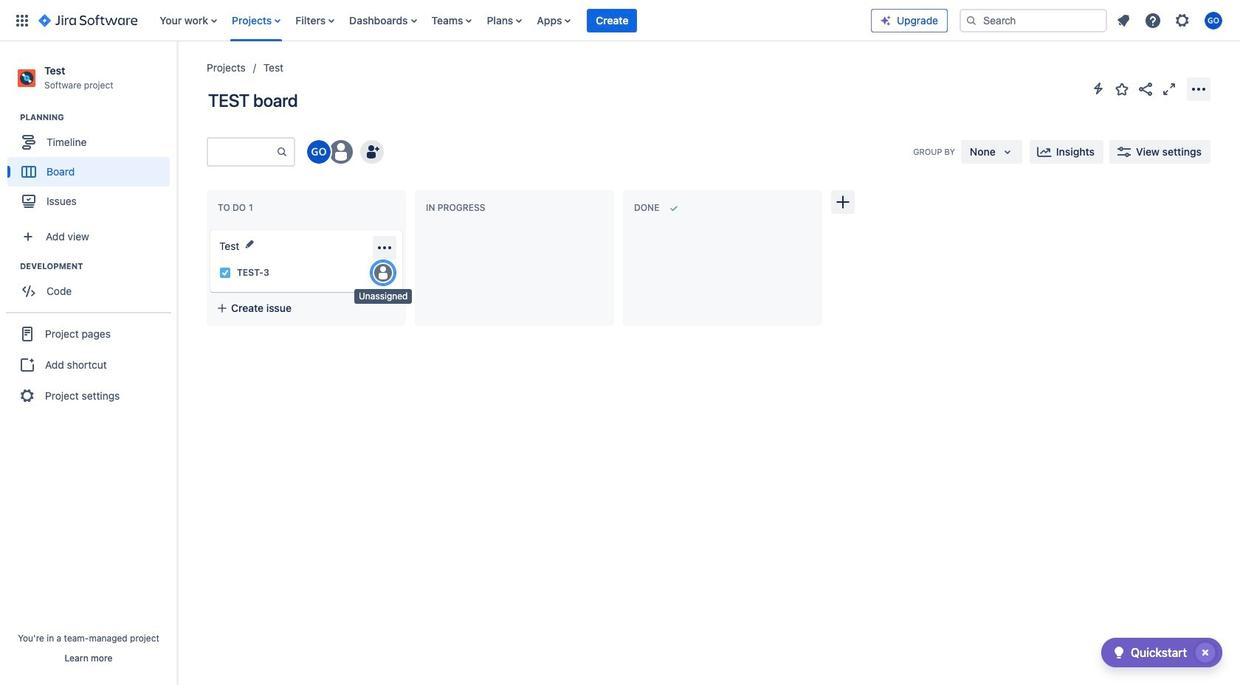 Task type: locate. For each thing, give the bounding box(es) containing it.
more actions for test-3 test image
[[376, 239, 393, 257]]

0 vertical spatial group
[[7, 112, 176, 221]]

planning image
[[2, 109, 20, 126]]

heading for planning image
[[20, 112, 176, 123]]

jira software image
[[38, 11, 137, 29], [38, 11, 137, 29]]

more actions image
[[1190, 80, 1208, 98]]

banner
[[0, 0, 1240, 41]]

2 vertical spatial group
[[6, 312, 171, 417]]

development image
[[2, 258, 20, 275]]

group
[[7, 112, 176, 221], [7, 261, 176, 311], [6, 312, 171, 417]]

0 vertical spatial heading
[[20, 112, 176, 123]]

heading
[[20, 112, 176, 123], [20, 261, 176, 273]]

list item
[[587, 0, 637, 41]]

Search field
[[960, 8, 1107, 32]]

1 heading from the top
[[20, 112, 176, 123]]

None search field
[[960, 8, 1107, 32]]

sidebar element
[[0, 41, 177, 686]]

automations menu button icon image
[[1090, 80, 1107, 97]]

your profile and settings image
[[1205, 11, 1222, 29]]

tooltip
[[354, 289, 412, 304]]

appswitcher icon image
[[13, 11, 31, 29]]

list
[[152, 0, 871, 41], [1110, 7, 1231, 34]]

to do element
[[218, 202, 256, 213]]

1 vertical spatial group
[[7, 261, 176, 311]]

dismiss quickstart image
[[1194, 642, 1217, 665]]

Search this board text field
[[208, 139, 276, 165]]

1 vertical spatial heading
[[20, 261, 176, 273]]

2 heading from the top
[[20, 261, 176, 273]]

enter full screen image
[[1160, 80, 1178, 98]]

settings image
[[1174, 11, 1191, 29]]



Task type: describe. For each thing, give the bounding box(es) containing it.
primary element
[[9, 0, 871, 41]]

0 horizontal spatial list
[[152, 0, 871, 41]]

group for development icon
[[7, 261, 176, 311]]

edit summary image
[[244, 239, 256, 250]]

1 horizontal spatial list
[[1110, 7, 1231, 34]]

add people image
[[363, 143, 381, 161]]

search image
[[966, 14, 977, 26]]

check image
[[1110, 644, 1128, 662]]

star test board image
[[1113, 80, 1131, 98]]

sidebar navigation image
[[161, 59, 193, 89]]

task image
[[219, 267, 231, 279]]

help image
[[1144, 11, 1162, 29]]

create column image
[[834, 193, 852, 211]]

create issue image
[[200, 220, 218, 238]]

notifications image
[[1115, 11, 1132, 29]]

heading for development icon
[[20, 261, 176, 273]]

group for planning image
[[7, 112, 176, 221]]



Task type: vqa. For each thing, say whether or not it's contained in the screenshot.
Task Icon
yes



